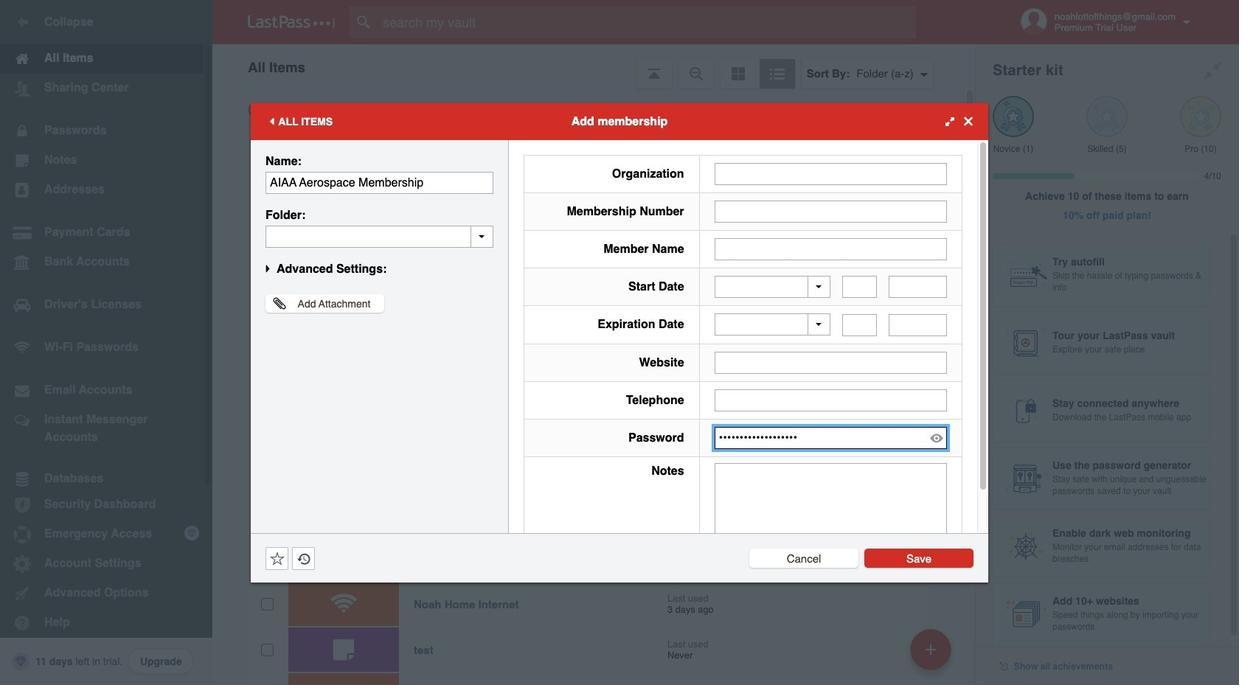 Task type: vqa. For each thing, say whether or not it's contained in the screenshot.
search my sent shares Text Field
no



Task type: describe. For each thing, give the bounding box(es) containing it.
Search search field
[[350, 6, 940, 38]]

lastpass image
[[248, 15, 335, 29]]

vault options navigation
[[213, 44, 976, 89]]



Task type: locate. For each thing, give the bounding box(es) containing it.
new item image
[[926, 645, 937, 655]]

None password field
[[715, 427, 948, 449]]

dialog
[[251, 103, 989, 583]]

None text field
[[266, 172, 494, 194], [715, 200, 948, 223], [266, 225, 494, 248], [889, 314, 948, 336], [715, 352, 948, 374], [715, 389, 948, 411], [715, 463, 948, 555], [266, 172, 494, 194], [715, 200, 948, 223], [266, 225, 494, 248], [889, 314, 948, 336], [715, 352, 948, 374], [715, 389, 948, 411], [715, 463, 948, 555]]

search my vault text field
[[350, 6, 940, 38]]

main navigation navigation
[[0, 0, 213, 686]]

None text field
[[715, 163, 948, 185], [715, 238, 948, 260], [843, 276, 878, 298], [889, 276, 948, 298], [843, 314, 878, 336], [715, 163, 948, 185], [715, 238, 948, 260], [843, 276, 878, 298], [889, 276, 948, 298], [843, 314, 878, 336]]

new item navigation
[[906, 625, 961, 686]]



